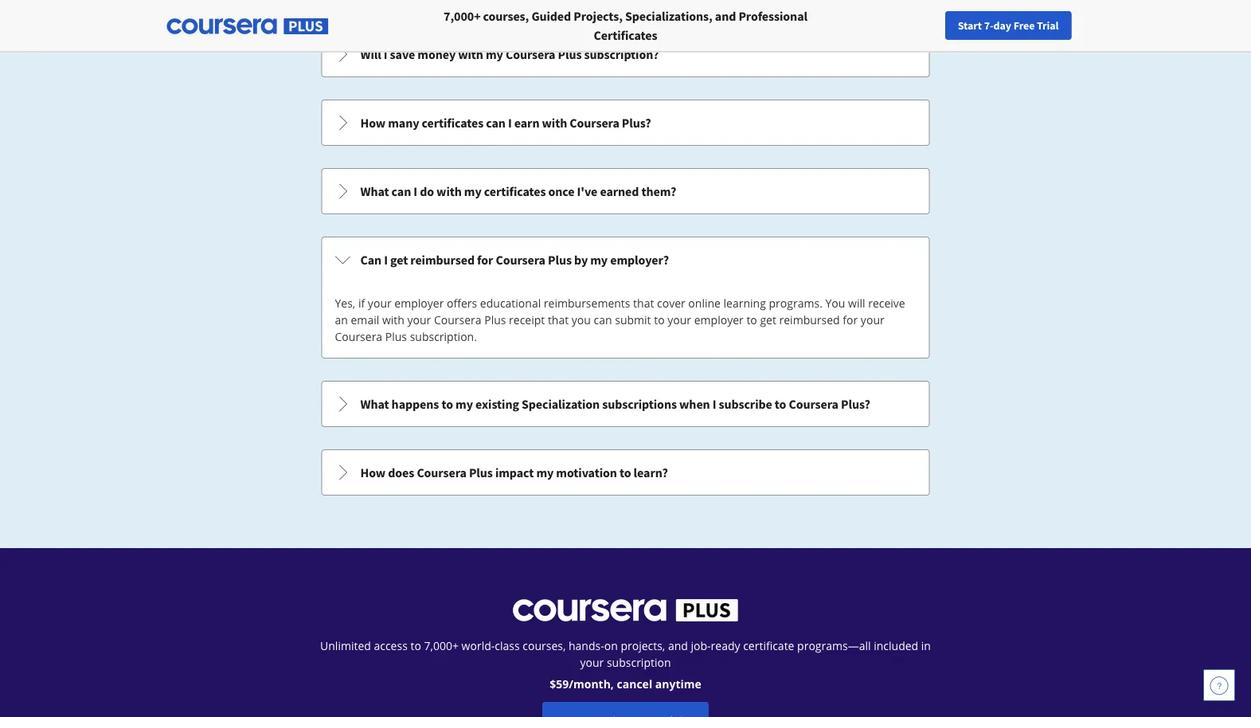 Task type: locate. For each thing, give the bounding box(es) containing it.
and inside 7,000+ courses, guided projects, specializations, and professional certificates
[[715, 8, 736, 24]]

0 horizontal spatial employer
[[395, 296, 444, 311]]

can inside yes, if your employer offers educational reimbursements that cover online learning programs. you will receive an email with your coursera plus receipt that you can submit to your employer to get reimbursed for your coursera plus subscription.
[[594, 312, 612, 327]]

employer
[[395, 296, 444, 311], [694, 312, 744, 327]]

1 vertical spatial that
[[548, 312, 569, 327]]

courses, up will i save money with my coursera plus subscription?
[[483, 8, 529, 24]]

subscribe
[[719, 396, 773, 412]]

7,000+ left world- on the left bottom of page
[[424, 638, 459, 653]]

0 horizontal spatial and
[[668, 638, 688, 653]]

to right access
[[411, 638, 421, 653]]

0 vertical spatial can
[[486, 115, 506, 131]]

0 horizontal spatial get
[[390, 252, 408, 268]]

1 vertical spatial certificates
[[484, 183, 546, 199]]

if
[[358, 296, 365, 311]]

can left 'do'
[[392, 183, 411, 199]]

for inside yes, if your employer offers educational reimbursements that cover online learning programs. you will receive an email with your coursera plus receipt that you can submit to your employer to get reimbursed for your coursera plus subscription.
[[843, 312, 858, 327]]

with right 'do'
[[437, 183, 462, 199]]

reimbursed inside dropdown button
[[411, 252, 475, 268]]

0 vertical spatial coursera plus image
[[167, 18, 329, 34]]

7,000+
[[444, 8, 481, 24], [424, 638, 459, 653]]

plus inside will i save money with my coursera plus subscription? dropdown button
[[558, 46, 582, 62]]

1 vertical spatial for
[[843, 312, 858, 327]]

what for what happens to my existing specialization subscriptions when i subscribe to coursera plus?
[[361, 396, 389, 412]]

with right money
[[458, 46, 484, 62]]

your down receive
[[861, 312, 885, 327]]

2 horizontal spatial can
[[594, 312, 612, 327]]

1 how from the top
[[361, 115, 386, 131]]

day
[[994, 18, 1012, 33]]

plus left impact
[[469, 464, 493, 480]]

what left happens
[[361, 396, 389, 412]]

start 7-day free trial button
[[945, 11, 1072, 40]]

2 vertical spatial can
[[594, 312, 612, 327]]

1 horizontal spatial that
[[633, 296, 654, 311]]

find
[[912, 18, 932, 33]]

1 vertical spatial get
[[760, 312, 777, 327]]

0 vertical spatial employer
[[395, 296, 444, 311]]

7,000+ up money
[[444, 8, 481, 24]]

your right find
[[935, 18, 956, 33]]

plus
[[558, 46, 582, 62], [548, 252, 572, 268], [485, 312, 506, 327], [385, 329, 407, 344], [469, 464, 493, 480]]

offers
[[447, 296, 477, 311]]

find your new career link
[[904, 16, 1020, 36]]

employer down online at the right
[[694, 312, 744, 327]]

list
[[320, 0, 932, 497]]

coursera down guided
[[506, 46, 556, 62]]

to right subscribe
[[775, 396, 787, 412]]

certificates
[[594, 27, 658, 43]]

can
[[486, 115, 506, 131], [392, 183, 411, 199], [594, 312, 612, 327]]

submit
[[615, 312, 651, 327]]

them?
[[642, 183, 677, 199]]

my left existing
[[456, 396, 473, 412]]

0 vertical spatial that
[[633, 296, 654, 311]]

plus?
[[622, 115, 651, 131], [841, 396, 871, 412]]

0 horizontal spatial reimbursed
[[411, 252, 475, 268]]

i right the when
[[713, 396, 717, 412]]

and left job-
[[668, 638, 688, 653]]

courses,
[[483, 8, 529, 24], [523, 638, 566, 653]]

coursera right subscribe
[[789, 396, 839, 412]]

specialization
[[522, 396, 600, 412]]

ready
[[711, 638, 741, 653]]

with
[[458, 46, 484, 62], [542, 115, 567, 131], [437, 183, 462, 199], [382, 312, 405, 327]]

1 vertical spatial what
[[361, 396, 389, 412]]

reimbursed
[[411, 252, 475, 268], [780, 312, 840, 327]]

can
[[361, 252, 382, 268]]

can inside how many certificates can i earn with coursera plus? dropdown button
[[486, 115, 506, 131]]

2 what from the top
[[361, 396, 389, 412]]

what inside what happens to my existing specialization subscriptions when i subscribe to coursera plus? dropdown button
[[361, 396, 389, 412]]

will
[[361, 46, 381, 62]]

how does coursera plus impact my motivation to learn?
[[361, 464, 668, 480]]

reimbursed down programs.
[[780, 312, 840, 327]]

get inside yes, if your employer offers educational reimbursements that cover online learning programs. you will receive an email with your coursera plus receipt that you can submit to your employer to get reimbursed for your coursera plus subscription.
[[760, 312, 777, 327]]

my
[[486, 46, 503, 62], [464, 183, 482, 199], [591, 252, 608, 268], [456, 396, 473, 412], [536, 464, 554, 480]]

can left earn
[[486, 115, 506, 131]]

my right impact
[[536, 464, 554, 480]]

0 vertical spatial what
[[361, 183, 389, 199]]

what
[[361, 183, 389, 199], [361, 396, 389, 412]]

1 horizontal spatial coursera plus image
[[513, 599, 739, 621]]

reimbursements
[[544, 296, 631, 311]]

i right can
[[384, 252, 388, 268]]

plus left the by
[[548, 252, 572, 268]]

email
[[351, 312, 379, 327]]

0 vertical spatial how
[[361, 115, 386, 131]]

0 vertical spatial courses,
[[483, 8, 529, 24]]

job-
[[691, 638, 711, 653]]

1 vertical spatial 7,000+
[[424, 638, 459, 653]]

plus left subscription. at the top of the page
[[385, 329, 407, 344]]

coursera plus image
[[167, 18, 329, 34], [513, 599, 739, 621]]

1 horizontal spatial get
[[760, 312, 777, 327]]

plus down guided
[[558, 46, 582, 62]]

1 horizontal spatial for
[[843, 312, 858, 327]]

2 how from the top
[[361, 464, 386, 480]]

reimbursed up offers
[[411, 252, 475, 268]]

certificates
[[422, 115, 484, 131], [484, 183, 546, 199]]

coursera
[[506, 46, 556, 62], [570, 115, 620, 131], [496, 252, 546, 268], [434, 312, 482, 327], [335, 329, 383, 344], [789, 396, 839, 412], [417, 464, 467, 480]]

7,000+ inside 7,000+ courses, guided projects, specializations, and professional certificates
[[444, 8, 481, 24]]

programs—all
[[798, 638, 871, 653]]

that left the you
[[548, 312, 569, 327]]

your up subscription. at the top of the page
[[408, 312, 431, 327]]

1 what from the top
[[361, 183, 389, 199]]

my right the by
[[591, 252, 608, 268]]

my right 'do'
[[464, 183, 482, 199]]

1 horizontal spatial and
[[715, 8, 736, 24]]

new
[[958, 18, 979, 33]]

coursera down email
[[335, 329, 383, 344]]

get
[[390, 252, 408, 268], [760, 312, 777, 327]]

professional
[[739, 8, 808, 24]]

unlimited
[[320, 638, 371, 653]]

how left many
[[361, 115, 386, 131]]

subscriptions
[[602, 396, 677, 412]]

get down 'learning'
[[760, 312, 777, 327]]

anytime
[[656, 676, 702, 692]]

you
[[572, 312, 591, 327]]

can i get reimbursed for coursera plus by my employer? button
[[322, 237, 929, 282]]

1 vertical spatial plus?
[[841, 396, 871, 412]]

how for how does coursera plus impact my motivation to learn?
[[361, 464, 386, 480]]

with right email
[[382, 312, 405, 327]]

what left 'do'
[[361, 183, 389, 199]]

1 vertical spatial employer
[[694, 312, 744, 327]]

get right can
[[390, 252, 408, 268]]

my right money
[[486, 46, 503, 62]]

1 horizontal spatial employer
[[694, 312, 744, 327]]

and
[[715, 8, 736, 24], [668, 638, 688, 653]]

can right the you
[[594, 312, 612, 327]]

0 vertical spatial 7,000+
[[444, 8, 481, 24]]

employer up subscription. at the top of the page
[[395, 296, 444, 311]]

career
[[981, 18, 1012, 33]]

1 vertical spatial how
[[361, 464, 386, 480]]

to down cover
[[654, 312, 665, 327]]

/month,
[[569, 676, 614, 692]]

many
[[388, 115, 419, 131]]

will i save money with my coursera plus subscription? button
[[322, 32, 929, 76]]

$59
[[550, 676, 569, 692]]

for up offers
[[477, 252, 493, 268]]

motivation
[[556, 464, 617, 480]]

0 horizontal spatial coursera plus image
[[167, 18, 329, 34]]

0 vertical spatial get
[[390, 252, 408, 268]]

employer?
[[610, 252, 669, 268]]

trial
[[1037, 18, 1059, 33]]

what inside dropdown button
[[361, 183, 389, 199]]

0 vertical spatial for
[[477, 252, 493, 268]]

with inside yes, if your employer offers educational reimbursements that cover online learning programs. you will receive an email with your coursera plus receipt that you can submit to your employer to get reimbursed for your coursera plus subscription.
[[382, 312, 405, 327]]

coursera right does
[[417, 464, 467, 480]]

1 vertical spatial can
[[392, 183, 411, 199]]

i
[[384, 46, 388, 62], [508, 115, 512, 131], [414, 183, 417, 199], [384, 252, 388, 268], [713, 396, 717, 412]]

0 horizontal spatial can
[[392, 183, 411, 199]]

your down hands-
[[580, 655, 604, 670]]

i've
[[577, 183, 598, 199]]

1 vertical spatial courses,
[[523, 638, 566, 653]]

certificates left once
[[484, 183, 546, 199]]

0 vertical spatial and
[[715, 8, 736, 24]]

0 vertical spatial plus?
[[622, 115, 651, 131]]

included
[[874, 638, 919, 653]]

projects,
[[574, 8, 623, 24]]

yes, if your employer offers educational reimbursements that cover online learning programs. you will receive an email with your coursera plus receipt that you can submit to your employer to get reimbursed for your coursera plus subscription.
[[335, 296, 906, 344]]

certificates inside the what can i do with my certificates once i've earned them? dropdown button
[[484, 183, 546, 199]]

0 vertical spatial reimbursed
[[411, 252, 475, 268]]

1 vertical spatial reimbursed
[[780, 312, 840, 327]]

do
[[420, 183, 434, 199]]

i left earn
[[508, 115, 512, 131]]

1 vertical spatial and
[[668, 638, 688, 653]]

1 horizontal spatial can
[[486, 115, 506, 131]]

to
[[654, 312, 665, 327], [747, 312, 757, 327], [442, 396, 453, 412], [775, 396, 787, 412], [620, 464, 631, 480], [411, 638, 421, 653]]

certificates right many
[[422, 115, 484, 131]]

my for certificates
[[464, 183, 482, 199]]

for down will
[[843, 312, 858, 327]]

1 vertical spatial coursera plus image
[[513, 599, 739, 621]]

educational
[[480, 296, 541, 311]]

earn
[[514, 115, 540, 131]]

get inside dropdown button
[[390, 252, 408, 268]]

how left does
[[361, 464, 386, 480]]

how
[[361, 115, 386, 131], [361, 464, 386, 480]]

0 horizontal spatial for
[[477, 252, 493, 268]]

None search field
[[219, 10, 602, 42]]

how many certificates can i earn with coursera plus? button
[[322, 100, 929, 145]]

courses, right class
[[523, 638, 566, 653]]

1 horizontal spatial reimbursed
[[780, 312, 840, 327]]

that up submit
[[633, 296, 654, 311]]

your
[[935, 18, 956, 33], [368, 296, 392, 311], [408, 312, 431, 327], [668, 312, 692, 327], [861, 312, 885, 327], [580, 655, 604, 670]]

0 vertical spatial certificates
[[422, 115, 484, 131]]

and left professional
[[715, 8, 736, 24]]



Task type: describe. For each thing, give the bounding box(es) containing it.
save
[[390, 46, 415, 62]]

how does coursera plus impact my motivation to learn? button
[[322, 450, 929, 495]]

plus inside can i get reimbursed for coursera plus by my employer? dropdown button
[[548, 252, 572, 268]]

does
[[388, 464, 415, 480]]

what can i do with my certificates once i've earned them?
[[361, 183, 677, 199]]

certificate
[[743, 638, 795, 653]]

list containing will i save money with my coursera plus subscription?
[[320, 0, 932, 497]]

your right 'if'
[[368, 296, 392, 311]]

what for what can i do with my certificates once i've earned them?
[[361, 183, 389, 199]]

plus inside how does coursera plus impact my motivation to learn? dropdown button
[[469, 464, 493, 480]]

online
[[689, 296, 721, 311]]

7,000+ courses, guided projects, specializations, and professional certificates
[[444, 8, 808, 43]]

1 horizontal spatial plus?
[[841, 396, 871, 412]]

courses, inside 7,000+ courses, guided projects, specializations, and professional certificates
[[483, 8, 529, 24]]

show notifications image
[[1036, 20, 1056, 39]]

impact
[[495, 464, 534, 480]]

unlimited access to 7,000+ world-class courses, hands-on projects, and job-ready certificate programs—all included in your subscription
[[320, 638, 931, 670]]

coursera right earn
[[570, 115, 620, 131]]

0 horizontal spatial that
[[548, 312, 569, 327]]

my for motivation
[[536, 464, 554, 480]]

subscription?
[[584, 46, 659, 62]]

receipt
[[509, 312, 545, 327]]

will i save money with my coursera plus subscription?
[[361, 46, 659, 62]]

and inside unlimited access to 7,000+ world-class courses, hands-on projects, and job-ready certificate programs—all included in your subscription
[[668, 638, 688, 653]]

projects,
[[621, 638, 665, 653]]

certificates inside how many certificates can i earn with coursera plus? dropdown button
[[422, 115, 484, 131]]

7,000+ inside unlimited access to 7,000+ world-class courses, hands-on projects, and job-ready certificate programs—all included in your subscription
[[424, 638, 459, 653]]

receive
[[869, 296, 906, 311]]

for inside dropdown button
[[477, 252, 493, 268]]

courses, inside unlimited access to 7,000+ world-class courses, hands-on projects, and job-ready certificate programs—all included in your subscription
[[523, 638, 566, 653]]

your down cover
[[668, 312, 692, 327]]

to right happens
[[442, 396, 453, 412]]

coursera down offers
[[434, 312, 482, 327]]

cover
[[657, 296, 686, 311]]

can i get reimbursed for coursera plus by my employer?
[[361, 252, 669, 268]]

to left learn?
[[620, 464, 631, 480]]

yes,
[[335, 296, 356, 311]]

plus down educational
[[485, 312, 506, 327]]

help center image
[[1210, 676, 1229, 695]]

class
[[495, 638, 520, 653]]

specializations,
[[625, 8, 713, 24]]

coursera up educational
[[496, 252, 546, 268]]

money
[[418, 46, 456, 62]]

subscription.
[[410, 329, 477, 344]]

you
[[826, 296, 846, 311]]

guided
[[532, 8, 571, 24]]

an
[[335, 312, 348, 327]]

what happens to my existing specialization subscriptions when i subscribe to coursera plus? button
[[322, 382, 929, 426]]

to down 'learning'
[[747, 312, 757, 327]]

once
[[549, 183, 575, 199]]

world-
[[462, 638, 495, 653]]

what happens to my existing specialization subscriptions when i subscribe to coursera plus?
[[361, 396, 871, 412]]

what can i do with my certificates once i've earned them? button
[[322, 169, 929, 214]]

cancel
[[617, 676, 653, 692]]

to inside unlimited access to 7,000+ world-class courses, hands-on projects, and job-ready certificate programs—all included in your subscription
[[411, 638, 421, 653]]

on
[[604, 638, 618, 653]]

access
[[374, 638, 408, 653]]

happens
[[392, 396, 439, 412]]

i left 'do'
[[414, 183, 417, 199]]

by
[[574, 252, 588, 268]]

programs.
[[769, 296, 823, 311]]

reimbursed inside yes, if your employer offers educational reimbursements that cover online learning programs. you will receive an email with your coursera plus receipt that you can submit to your employer to get reimbursed for your coursera plus subscription.
[[780, 312, 840, 327]]

with right earn
[[542, 115, 567, 131]]

existing
[[476, 396, 519, 412]]

7-
[[985, 18, 994, 33]]

can inside the what can i do with my certificates once i've earned them? dropdown button
[[392, 183, 411, 199]]

learning
[[724, 296, 766, 311]]

start 7-day free trial
[[958, 18, 1059, 33]]

hands-
[[569, 638, 604, 653]]

will
[[848, 296, 866, 311]]

learn?
[[634, 464, 668, 480]]

subscription
[[607, 655, 671, 670]]

coursera plus image for courses,
[[167, 18, 329, 34]]

i right will
[[384, 46, 388, 62]]

earned
[[600, 183, 639, 199]]

when
[[680, 396, 710, 412]]

free
[[1014, 18, 1035, 33]]

start
[[958, 18, 982, 33]]

how for how many certificates can i earn with coursera plus?
[[361, 115, 386, 131]]

$59 /month, cancel anytime
[[550, 676, 702, 692]]

your inside unlimited access to 7,000+ world-class courses, hands-on projects, and job-ready certificate programs—all included in your subscription
[[580, 655, 604, 670]]

my for coursera
[[486, 46, 503, 62]]

in
[[922, 638, 931, 653]]

0 horizontal spatial plus?
[[622, 115, 651, 131]]

coursera plus image for access
[[513, 599, 739, 621]]

find your new career
[[912, 18, 1012, 33]]

how many certificates can i earn with coursera plus?
[[361, 115, 651, 131]]



Task type: vqa. For each thing, say whether or not it's contained in the screenshot.
You'll
no



